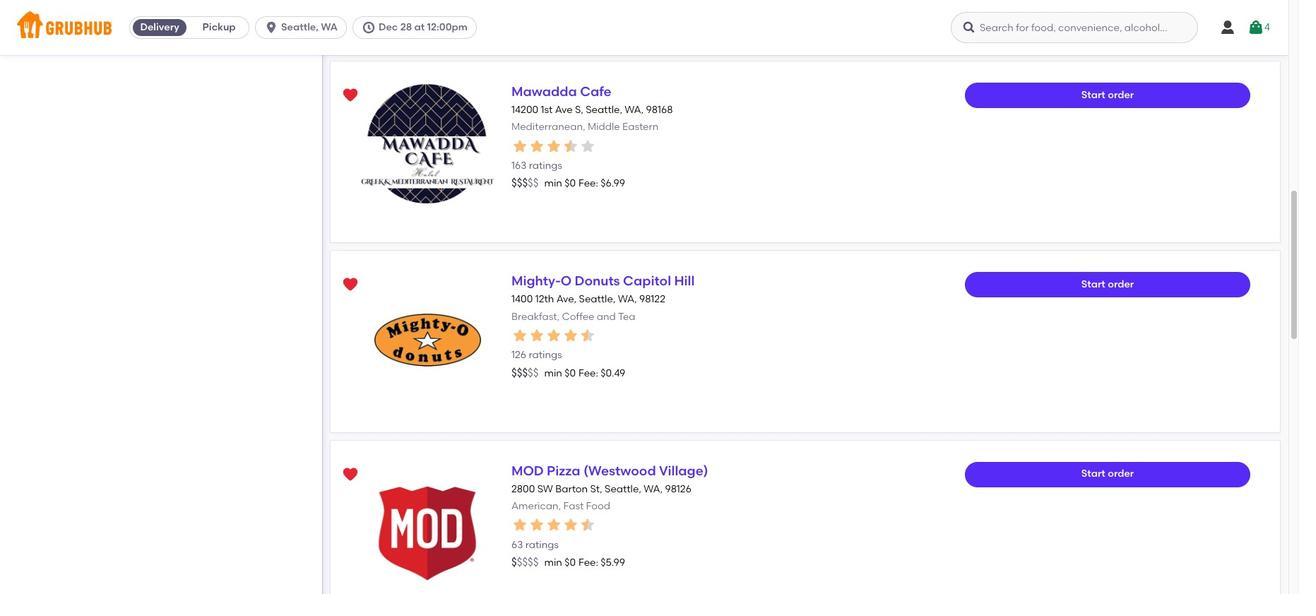 Task type: vqa. For each thing, say whether or not it's contained in the screenshot.
1st Fee:
yes



Task type: locate. For each thing, give the bounding box(es) containing it.
3 min from the top
[[544, 557, 562, 569]]

donuts
[[575, 273, 620, 289]]

wa, for donuts
[[618, 294, 637, 306]]

1 saved restaurant image from the top
[[342, 87, 359, 104]]

svg image
[[1248, 19, 1265, 36]]

$0 left $5.99
[[565, 557, 576, 569]]

1 vertical spatial $$$$$
[[512, 366, 539, 379]]

saved restaurant button for mighty-
[[338, 272, 363, 298]]

order for mighty-o donuts capitol hill
[[1108, 278, 1134, 290]]

saved restaurant button
[[338, 83, 363, 108], [338, 272, 363, 298], [338, 462, 363, 487]]

wa, left 98126
[[644, 483, 663, 495]]

pickup
[[203, 21, 236, 33]]

mawadda cafe 14200 1st ave s, seattle, wa, 98168 mediterranean, middle eastern
[[512, 83, 673, 133]]

1 vertical spatial order
[[1108, 278, 1134, 290]]

$5.99
[[601, 557, 625, 569]]

capitol
[[623, 273, 671, 289]]

fee: for donuts
[[579, 367, 598, 379]]

1 vertical spatial min
[[544, 367, 562, 379]]

2 vertical spatial ratings
[[525, 539, 559, 551]]

$0
[[565, 178, 576, 190], [565, 367, 576, 379], [565, 557, 576, 569]]

$0.49
[[601, 367, 625, 379]]

0 vertical spatial fee:
[[579, 178, 598, 190]]

coffee
[[562, 311, 595, 323]]

fee: for 14200
[[579, 178, 598, 190]]

98126
[[665, 483, 692, 495]]

seattle, down donuts
[[579, 294, 616, 306]]

63
[[512, 539, 523, 551]]

1 order from the top
[[1108, 89, 1134, 101]]

2 vertical spatial start order button
[[965, 462, 1251, 487]]

0 vertical spatial ratings
[[529, 160, 562, 172]]

min for (westwood
[[544, 557, 562, 569]]

2 start from the top
[[1082, 278, 1106, 290]]

0 vertical spatial order
[[1108, 89, 1134, 101]]

mod pizza (westwood village) logo image
[[360, 462, 495, 594]]

seattle,
[[281, 21, 319, 33], [586, 104, 622, 116], [579, 294, 616, 306], [605, 483, 641, 495]]

hill
[[674, 273, 695, 289]]

2 vertical spatial saved restaurant button
[[338, 462, 363, 487]]

1 start order from the top
[[1082, 89, 1134, 101]]

4 button
[[1248, 15, 1270, 40]]

2 start order button from the top
[[965, 272, 1251, 298]]

2 vertical spatial start order
[[1082, 468, 1134, 480]]

min down 163 ratings
[[544, 178, 562, 190]]

1 vertical spatial $0
[[565, 367, 576, 379]]

$$$
[[512, 177, 528, 190], [512, 366, 528, 379]]

1400
[[512, 294, 533, 306]]

start order for mighty-o donuts capitol hill
[[1082, 278, 1134, 290]]

2 saved restaurant image from the top
[[342, 276, 359, 293]]

3 start order button from the top
[[965, 462, 1251, 487]]

svg image inside seattle, wa 'button'
[[264, 20, 278, 35]]

kfc logo image
[[360, 0, 495, 27]]

1 vertical spatial $$$
[[512, 366, 528, 379]]

2 vertical spatial min
[[544, 557, 562, 569]]

2 saved restaurant button from the top
[[338, 272, 363, 298]]

1 vertical spatial wa,
[[618, 294, 637, 306]]

seattle, left wa
[[281, 21, 319, 33]]

3 fee: from the top
[[579, 557, 598, 569]]

2 $0 from the top
[[565, 367, 576, 379]]

delivery button
[[130, 16, 189, 39]]

$$$$$ for mod pizza (westwood village)
[[512, 556, 539, 569]]

1 start order button from the top
[[965, 83, 1251, 108]]

min down 126 ratings
[[544, 367, 562, 379]]

0 vertical spatial $$$
[[512, 177, 528, 190]]

mediterranean,
[[512, 121, 585, 133]]

ratings for donuts
[[529, 349, 562, 361]]

1 vertical spatial saved restaurant image
[[342, 276, 359, 293]]

1 start from the top
[[1082, 89, 1106, 101]]

wa, up tea
[[618, 294, 637, 306]]

$$$ down 126
[[512, 366, 528, 379]]

pickup button
[[189, 16, 249, 39]]

fee:
[[579, 178, 598, 190], [579, 367, 598, 379], [579, 557, 598, 569]]

$$$ down the 163
[[512, 177, 528, 190]]

wa,
[[625, 104, 644, 116], [618, 294, 637, 306], [644, 483, 663, 495]]

2 fee: from the top
[[579, 367, 598, 379]]

o
[[561, 273, 572, 289]]

$$$$$
[[512, 177, 539, 190], [512, 366, 539, 379], [512, 556, 539, 569]]

seattle, up middle
[[586, 104, 622, 116]]

food
[[586, 500, 610, 512]]

order
[[1108, 89, 1134, 101], [1108, 278, 1134, 290], [1108, 468, 1134, 480]]

0 vertical spatial start order button
[[965, 83, 1251, 108]]

$0 left the $6.99
[[565, 178, 576, 190]]

2 vertical spatial $$$$$
[[512, 556, 539, 569]]

2 vertical spatial saved restaurant image
[[342, 466, 359, 483]]

1 vertical spatial saved restaurant button
[[338, 272, 363, 298]]

0 vertical spatial start
[[1082, 89, 1106, 101]]

1 min from the top
[[544, 178, 562, 190]]

dec
[[379, 21, 398, 33]]

98168
[[646, 104, 673, 116]]

$$$ for mawadda cafe
[[512, 177, 528, 190]]

3 start from the top
[[1082, 468, 1106, 480]]

wa, up eastern
[[625, 104, 644, 116]]

163
[[512, 160, 527, 172]]

1 fee: from the top
[[579, 178, 598, 190]]

1 $0 from the top
[[565, 178, 576, 190]]

start
[[1082, 89, 1106, 101], [1082, 278, 1106, 290], [1082, 468, 1106, 480]]

$$$$$ down the 163
[[512, 177, 539, 190]]

2 $$$ from the top
[[512, 366, 528, 379]]

min for donuts
[[544, 367, 562, 379]]

start for mighty-o donuts capitol hill
[[1082, 278, 1106, 290]]

seattle, down (westwood
[[605, 483, 641, 495]]

0 vertical spatial start order
[[1082, 89, 1134, 101]]

2 vertical spatial order
[[1108, 468, 1134, 480]]

$0 for (westwood
[[565, 557, 576, 569]]

svg image
[[1220, 19, 1236, 36], [264, 20, 278, 35], [362, 20, 376, 35], [962, 20, 976, 35]]

min $0 fee: $0.49
[[544, 367, 625, 379]]

ratings right 126
[[529, 349, 562, 361]]

min for 14200
[[544, 178, 562, 190]]

ratings right the 163
[[529, 160, 562, 172]]

2 vertical spatial wa,
[[644, 483, 663, 495]]

0 vertical spatial saved restaurant button
[[338, 83, 363, 108]]

2 min from the top
[[544, 367, 562, 379]]

$0 left $0.49
[[565, 367, 576, 379]]

min down 63 ratings on the left bottom of page
[[544, 557, 562, 569]]

$$$$$ down 126
[[512, 366, 539, 379]]

2 order from the top
[[1108, 278, 1134, 290]]

fee: left the $6.99
[[579, 178, 598, 190]]

1 vertical spatial start order button
[[965, 272, 1251, 298]]

1 vertical spatial ratings
[[529, 349, 562, 361]]

seattle, inside 'button'
[[281, 21, 319, 33]]

3 saved restaurant button from the top
[[338, 462, 363, 487]]

1 vertical spatial start
[[1082, 278, 1106, 290]]

fee: left $0.49
[[579, 367, 598, 379]]

saved restaurant image
[[342, 87, 359, 104], [342, 276, 359, 293], [342, 466, 359, 483]]

start order button
[[965, 83, 1251, 108], [965, 272, 1251, 298], [965, 462, 1251, 487]]

0 vertical spatial min
[[544, 178, 562, 190]]

0 vertical spatial wa,
[[625, 104, 644, 116]]

wa, inside mod pizza (westwood village) 2800 sw barton st, seattle, wa, 98126 american, fast food
[[644, 483, 663, 495]]

1 $$$ from the top
[[512, 177, 528, 190]]

$$$$$ down 63 in the left of the page
[[512, 556, 539, 569]]

min
[[544, 178, 562, 190], [544, 367, 562, 379], [544, 557, 562, 569]]

2 start order from the top
[[1082, 278, 1134, 290]]

village)
[[659, 463, 708, 479]]

mighty-o donuts capitol hill link
[[512, 273, 695, 289]]

2 vertical spatial $0
[[565, 557, 576, 569]]

0 vertical spatial $0
[[565, 178, 576, 190]]

3 $0 from the top
[[565, 557, 576, 569]]

wa, inside the mighty-o donuts capitol hill 1400 12th ave, seattle, wa, 98122 breakfast, coffee and tea
[[618, 294, 637, 306]]

seattle, inside mawadda cafe 14200 1st ave s, seattle, wa, 98168 mediterranean, middle eastern
[[586, 104, 622, 116]]

2 $$$$$ from the top
[[512, 366, 539, 379]]

0 vertical spatial saved restaurant image
[[342, 87, 359, 104]]

start order button for mighty-o donuts capitol hill
[[965, 272, 1251, 298]]

3 start order from the top
[[1082, 468, 1134, 480]]

1 saved restaurant button from the top
[[338, 83, 363, 108]]

1 vertical spatial start order
[[1082, 278, 1134, 290]]

start order button for mod pizza (westwood village)
[[965, 462, 1251, 487]]

3 $$$$$ from the top
[[512, 556, 539, 569]]

3 order from the top
[[1108, 468, 1134, 480]]

fee: left $5.99
[[579, 557, 598, 569]]

2 vertical spatial fee:
[[579, 557, 598, 569]]

fast
[[564, 500, 584, 512]]

28
[[400, 21, 412, 33]]

tea
[[618, 311, 636, 323]]

seattle, wa
[[281, 21, 338, 33]]

1 vertical spatial fee:
[[579, 367, 598, 379]]

star icon image
[[512, 138, 529, 155], [529, 138, 545, 155], [545, 138, 562, 155], [562, 138, 579, 155], [562, 138, 579, 155], [579, 138, 596, 155], [512, 327, 529, 344], [529, 327, 545, 344], [545, 327, 562, 344], [562, 327, 579, 344], [579, 327, 596, 344], [579, 327, 596, 344], [512, 517, 529, 534], [529, 517, 545, 534], [545, 517, 562, 534], [562, 517, 579, 534], [579, 517, 596, 534], [579, 517, 596, 534]]

0 vertical spatial $$$$$
[[512, 177, 539, 190]]

start order
[[1082, 89, 1134, 101], [1082, 278, 1134, 290], [1082, 468, 1134, 480]]

ratings for (westwood
[[525, 539, 559, 551]]

start order button for mawadda cafe
[[965, 83, 1251, 108]]

3 saved restaurant image from the top
[[342, 466, 359, 483]]

ratings right 63 in the left of the page
[[525, 539, 559, 551]]

163 ratings
[[512, 160, 562, 172]]

12:00pm
[[427, 21, 468, 33]]

ratings
[[529, 160, 562, 172], [529, 349, 562, 361], [525, 539, 559, 551]]

2 vertical spatial start
[[1082, 468, 1106, 480]]

1 $$$$$ from the top
[[512, 177, 539, 190]]



Task type: describe. For each thing, give the bounding box(es) containing it.
$
[[512, 556, 517, 569]]

$$$$$ for mawadda cafe
[[512, 177, 539, 190]]

saved restaurant image for mawadda cafe
[[342, 87, 359, 104]]

ave,
[[557, 294, 577, 306]]

mawadda cafe logo image
[[360, 83, 495, 217]]

start for mawadda cafe
[[1082, 89, 1106, 101]]

ratings for 14200
[[529, 160, 562, 172]]

Search for food, convenience, alcohol... search field
[[951, 12, 1198, 43]]

min $0 fee: $5.99
[[544, 557, 625, 569]]

98122
[[639, 294, 666, 306]]

start for mod pizza (westwood village)
[[1082, 468, 1106, 480]]

2800
[[512, 483, 535, 495]]

$0 for donuts
[[565, 367, 576, 379]]

sw
[[537, 483, 553, 495]]

63 ratings
[[512, 539, 559, 551]]

saved restaurant image for mod pizza (westwood village)
[[342, 466, 359, 483]]

mighty-o donuts capitol hill 1400 12th ave, seattle, wa, 98122 breakfast, coffee and tea
[[512, 273, 695, 323]]

cafe
[[580, 83, 612, 100]]

$0 for 14200
[[565, 178, 576, 190]]

saved restaurant button for mawadda
[[338, 83, 363, 108]]

fee: for (westwood
[[579, 557, 598, 569]]

at
[[414, 21, 425, 33]]

mighty-o donuts capitol hill logo image
[[360, 272, 495, 406]]

saved restaurant button for mod
[[338, 462, 363, 487]]

american,
[[512, 500, 561, 512]]

pizza
[[547, 463, 580, 479]]

st,
[[590, 483, 602, 495]]

126 ratings
[[512, 349, 562, 361]]

start order for mawadda cafe
[[1082, 89, 1134, 101]]

14200
[[512, 104, 538, 116]]

dec 28 at 12:00pm button
[[353, 16, 483, 39]]

s,
[[575, 104, 583, 116]]

barton
[[556, 483, 588, 495]]

$$$ for mighty-o donuts capitol hill
[[512, 366, 528, 379]]

dec 28 at 12:00pm
[[379, 21, 468, 33]]

seattle, inside mod pizza (westwood village) 2800 sw barton st, seattle, wa, 98126 american, fast food
[[605, 483, 641, 495]]

wa, inside mawadda cafe 14200 1st ave s, seattle, wa, 98168 mediterranean, middle eastern
[[625, 104, 644, 116]]

middle
[[588, 121, 620, 133]]

and
[[597, 311, 616, 323]]

mawadda cafe link
[[512, 83, 612, 100]]

order for mawadda cafe
[[1108, 89, 1134, 101]]

wa
[[321, 21, 338, 33]]

(westwood
[[584, 463, 656, 479]]

ave
[[555, 104, 573, 116]]

order for mod pizza (westwood village)
[[1108, 468, 1134, 480]]

mawadda
[[512, 83, 577, 100]]

12th
[[535, 294, 554, 306]]

main navigation navigation
[[0, 0, 1289, 55]]

1st
[[541, 104, 553, 116]]

saved restaurant image for mighty-o donuts capitol hill
[[342, 276, 359, 293]]

min $0 fee: $6.99
[[544, 178, 625, 190]]

breakfast,
[[512, 311, 560, 323]]

delivery
[[140, 21, 179, 33]]

mod pizza (westwood village) link
[[512, 463, 708, 479]]

wa, for (westwood
[[644, 483, 663, 495]]

svg image inside dec 28 at 12:00pm button
[[362, 20, 376, 35]]

126
[[512, 349, 526, 361]]

mod pizza (westwood village) 2800 sw barton st, seattle, wa, 98126 american, fast food
[[512, 463, 708, 512]]

seattle, inside the mighty-o donuts capitol hill 1400 12th ave, seattle, wa, 98122 breakfast, coffee and tea
[[579, 294, 616, 306]]

$$$$$ for mighty-o donuts capitol hill
[[512, 366, 539, 379]]

eastern
[[623, 121, 659, 133]]

4
[[1265, 21, 1270, 33]]

seattle, wa button
[[255, 16, 353, 39]]

$6.99
[[601, 178, 625, 190]]

mighty-
[[512, 273, 561, 289]]

mod
[[512, 463, 544, 479]]

start order for mod pizza (westwood village)
[[1082, 468, 1134, 480]]



